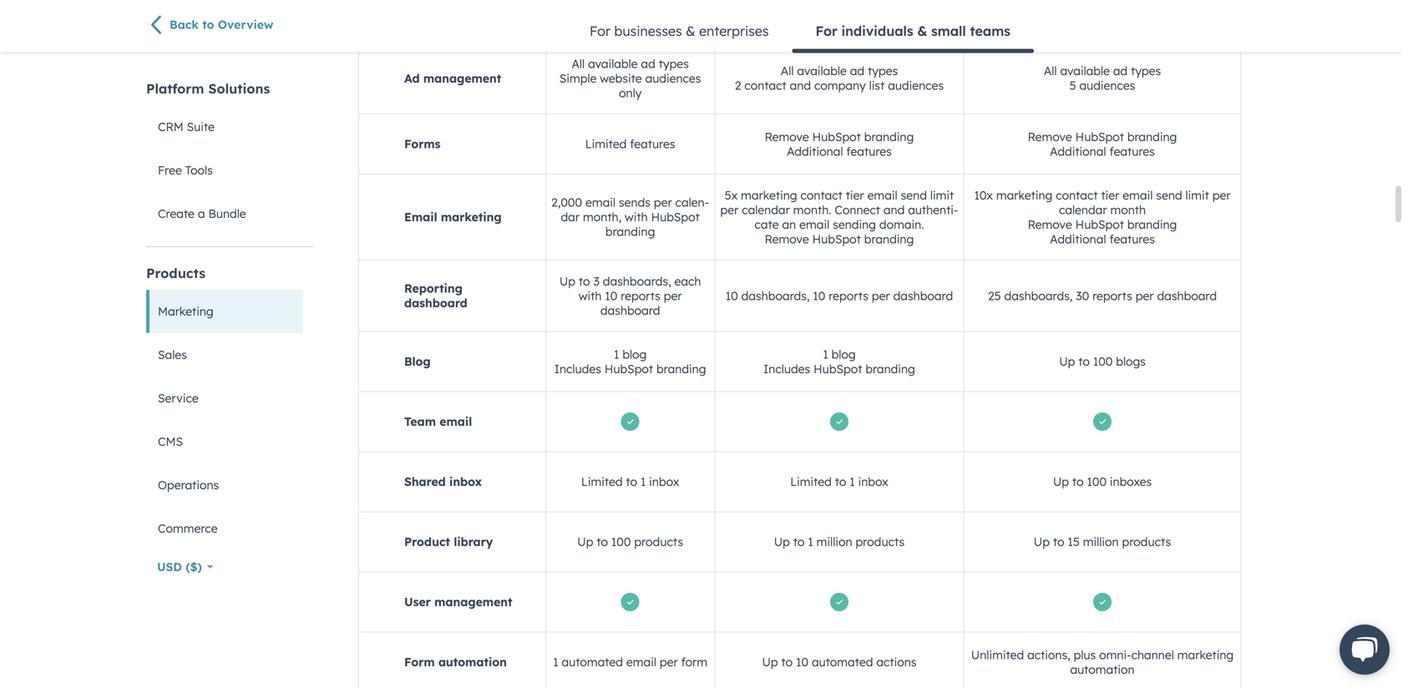 Task type: locate. For each thing, give the bounding box(es) containing it.
available for only
[[588, 56, 638, 71]]

remove inside 10x marketing contact tier email send limit per calendar month remove hubspot branding additional features
[[1028, 217, 1073, 232]]

user management
[[404, 595, 513, 610]]

dashboards, down 'an'
[[742, 289, 810, 303]]

up for up to 100 blogs
[[1060, 354, 1076, 369]]

1 horizontal spatial remove hubspot branding additional features
[[1028, 129, 1178, 159]]

up for up to 100 inboxes
[[1053, 475, 1069, 489]]

2 horizontal spatial inbox
[[859, 475, 889, 489]]

to inside up to 3 dashboards, each with 10 reports per dashboard
[[579, 274, 590, 289]]

for individuals & small teams link
[[793, 11, 1034, 53]]

tier
[[846, 188, 864, 202], [1102, 188, 1120, 202]]

branding inside 2,000 email sends per calendar month, with hubspot branding
[[606, 224, 655, 239]]

25
[[988, 289, 1001, 303]]

0 horizontal spatial available
[[588, 56, 638, 71]]

all right 2
[[781, 64, 794, 78]]

branding inside 5x marketing contact tier email send limit per calendar month. connect and authenticate an email sending domain. remove hubspot branding
[[865, 232, 914, 246]]

inbox right the shared
[[450, 475, 482, 489]]

audiences inside all available ad types 2 contact and company list audiences
[[888, 78, 944, 93]]

inbox up up to 100 products
[[649, 475, 680, 489]]

and right connect
[[884, 202, 905, 217]]

all inside all available ad types 5 audiences
[[1044, 64, 1057, 78]]

to
[[202, 17, 214, 32], [579, 274, 590, 289], [1079, 354, 1090, 369], [626, 475, 638, 489], [835, 475, 847, 489], [1073, 475, 1084, 489], [597, 535, 608, 549], [794, 535, 805, 549], [1053, 535, 1065, 549], [782, 655, 793, 670]]

1 send from the left
[[901, 188, 927, 202]]

email
[[404, 210, 437, 224]]

up for up to 3 dashboards, each with 10 reports per dashboard
[[560, 274, 576, 289]]

1 horizontal spatial available
[[797, 64, 847, 78]]

1 horizontal spatial dashboards,
[[742, 289, 810, 303]]

1 horizontal spatial limited to 1 inbox
[[791, 475, 889, 489]]

calendar inside 2,000 email sends per calendar month, with hubspot branding
[[561, 195, 709, 224]]

marketing right 10x
[[997, 188, 1053, 202]]

remove hubspot branding additional features
[[765, 129, 914, 159], [1028, 129, 1178, 159]]

calendar right 5x
[[742, 202, 790, 217]]

all for audiences
[[1044, 64, 1057, 78]]

unlimited actions, plus omni-channel marketing automation
[[972, 648, 1234, 677]]

create a bundle link
[[146, 192, 303, 236]]

2 horizontal spatial contact
[[1056, 188, 1098, 202]]

audiences right only
[[646, 71, 701, 86]]

3 inbox from the left
[[859, 475, 889, 489]]

1 horizontal spatial with
[[625, 210, 648, 224]]

remove hubspot branding additional features down company
[[765, 129, 914, 159]]

1 reports from the left
[[621, 289, 661, 303]]

all left the website
[[572, 56, 585, 71]]

ad inside all available ad types 2 contact and company list audiences
[[850, 64, 865, 78]]

1 vertical spatial and
[[884, 202, 905, 217]]

2 inbox from the left
[[649, 475, 680, 489]]

additional up '30'
[[1050, 232, 1107, 246]]

hubspot right sends
[[651, 210, 700, 224]]

1 limit from the left
[[931, 188, 954, 202]]

1 includes from the left
[[555, 362, 602, 376]]

2 horizontal spatial calendar
[[1059, 202, 1108, 217]]

1 horizontal spatial inbox
[[649, 475, 680, 489]]

types
[[659, 56, 689, 71], [868, 64, 898, 78], [1131, 64, 1162, 78]]

tier inside 10x marketing contact tier email send limit per calendar month remove hubspot branding additional features
[[1102, 188, 1120, 202]]

limited down only
[[585, 137, 627, 151]]

back
[[170, 17, 199, 32]]

hubspot down up to 3 dashboards, each with 10 reports per dashboard
[[605, 362, 653, 376]]

authenticate
[[755, 202, 959, 232]]

send
[[901, 188, 927, 202], [1157, 188, 1183, 202]]

inbox up the up to 1 million products
[[859, 475, 889, 489]]

1 horizontal spatial blog
[[832, 347, 856, 362]]

1 horizontal spatial automated
[[812, 655, 873, 670]]

3
[[594, 274, 600, 289]]

all
[[572, 56, 585, 71], [781, 64, 794, 78], [1044, 64, 1057, 78]]

branding inside 10x marketing contact tier email send limit per calendar month remove hubspot branding additional features
[[1128, 217, 1178, 232]]

additional inside 10x marketing contact tier email send limit per calendar month remove hubspot branding additional features
[[1050, 232, 1107, 246]]

for left businesses on the left top of page
[[590, 23, 611, 39]]

send inside 5x marketing contact tier email send limit per calendar month. connect and authenticate an email sending domain. remove hubspot branding
[[901, 188, 927, 202]]

all inside all available ad types simple website audiences only
[[572, 56, 585, 71]]

0 vertical spatial 100
[[1094, 354, 1113, 369]]

contact inside all available ad types 2 contact and company list audiences
[[745, 78, 787, 93]]

additional up month.
[[787, 144, 843, 159]]

limit right month
[[1186, 188, 1210, 202]]

up to 100 inboxes
[[1053, 475, 1152, 489]]

back to overview
[[170, 17, 274, 32]]

additional
[[787, 144, 843, 159], [1050, 144, 1107, 159], [1050, 232, 1107, 246]]

1 horizontal spatial tier
[[1102, 188, 1120, 202]]

2 & from the left
[[918, 23, 928, 39]]

navigation containing for businesses & enterprises
[[567, 11, 1034, 53]]

limited up up to 100 products
[[581, 475, 623, 489]]

tier for branding
[[1102, 188, 1120, 202]]

for individuals & small teams
[[816, 23, 1011, 39]]

1 vertical spatial 100
[[1087, 475, 1107, 489]]

3 products from the left
[[1123, 535, 1172, 549]]

blog down 10 dashboards, 10 reports per dashboard
[[832, 347, 856, 362]]

2 horizontal spatial available
[[1061, 64, 1110, 78]]

marketing up 'an'
[[741, 188, 798, 202]]

ad
[[641, 56, 656, 71], [850, 64, 865, 78], [1114, 64, 1128, 78]]

contact inside 5x marketing contact tier email send limit per calendar month. connect and authenticate an email sending domain. remove hubspot branding
[[801, 188, 843, 202]]

teams
[[970, 23, 1011, 39]]

types right 5
[[1131, 64, 1162, 78]]

2 for from the left
[[816, 23, 838, 39]]

automated
[[562, 655, 623, 670], [812, 655, 873, 670]]

send right month
[[1157, 188, 1183, 202]]

dashboard
[[894, 289, 953, 303], [1158, 289, 1217, 303], [404, 296, 468, 310], [601, 303, 660, 318]]

marketing
[[741, 188, 798, 202], [997, 188, 1053, 202], [441, 210, 502, 224], [1178, 648, 1234, 662]]

limited features
[[585, 137, 676, 151]]

send inside 10x marketing contact tier email send limit per calendar month remove hubspot branding additional features
[[1157, 188, 1183, 202]]

1 blog includes hubspot branding down 10 dashboards, 10 reports per dashboard
[[764, 347, 916, 376]]

marketing for 10x marketing contact tier email send limit per calendar month remove hubspot branding additional features
[[997, 188, 1053, 202]]

1 horizontal spatial audiences
[[888, 78, 944, 93]]

0 vertical spatial and
[[790, 78, 811, 93]]

1 horizontal spatial automation
[[1071, 662, 1135, 677]]

2 remove hubspot branding additional features from the left
[[1028, 129, 1178, 159]]

calendar inside 10x marketing contact tier email send limit per calendar month remove hubspot branding additional features
[[1059, 202, 1108, 217]]

send up domain.
[[901, 188, 927, 202]]

1 horizontal spatial &
[[918, 23, 928, 39]]

0 vertical spatial with
[[625, 210, 648, 224]]

dashboards, inside up to 3 dashboards, each with 10 reports per dashboard
[[603, 274, 671, 289]]

calendar down "limited features"
[[561, 195, 709, 224]]

0 horizontal spatial tier
[[846, 188, 864, 202]]

2 send from the left
[[1157, 188, 1183, 202]]

limited
[[585, 137, 627, 151], [581, 475, 623, 489], [791, 475, 832, 489]]

reports down sending
[[829, 289, 869, 303]]

calendar for branding
[[1059, 202, 1108, 217]]

30
[[1076, 289, 1090, 303]]

service link
[[146, 377, 303, 420]]

2 million from the left
[[1083, 535, 1119, 549]]

1 blog from the left
[[623, 347, 647, 362]]

includes
[[555, 362, 602, 376], [764, 362, 811, 376]]

1 & from the left
[[686, 23, 696, 39]]

1 horizontal spatial 1 blog includes hubspot branding
[[764, 347, 916, 376]]

limited to 1 inbox up the up to 1 million products
[[791, 475, 889, 489]]

tier inside 5x marketing contact tier email send limit per calendar month. connect and authenticate an email sending domain. remove hubspot branding
[[846, 188, 864, 202]]

hubspot down 5
[[1076, 129, 1125, 144]]

& right businesses on the left top of page
[[686, 23, 696, 39]]

1 horizontal spatial send
[[1157, 188, 1183, 202]]

chat widget region
[[1320, 608, 1404, 688]]

hubspot up 25 dashboards, 30 reports per dashboard
[[1076, 217, 1125, 232]]

types inside all available ad types 2 contact and company list audiences
[[868, 64, 898, 78]]

0 horizontal spatial contact
[[745, 78, 787, 93]]

and inside 5x marketing contact tier email send limit per calendar month. connect and authenticate an email sending domain. remove hubspot branding
[[884, 202, 905, 217]]

products
[[634, 535, 684, 549], [856, 535, 905, 549], [1123, 535, 1172, 549]]

0 horizontal spatial million
[[817, 535, 853, 549]]

up inside up to 3 dashboards, each with 10 reports per dashboard
[[560, 274, 576, 289]]

1 vertical spatial with
[[579, 289, 602, 303]]

0 horizontal spatial remove hubspot branding additional features
[[765, 129, 914, 159]]

per inside up to 3 dashboards, each with 10 reports per dashboard
[[664, 289, 682, 303]]

types for company
[[868, 64, 898, 78]]

1 horizontal spatial and
[[884, 202, 905, 217]]

platform
[[146, 80, 204, 97]]

2 horizontal spatial reports
[[1093, 289, 1133, 303]]

dashboards,
[[603, 274, 671, 289], [742, 289, 810, 303], [1005, 289, 1073, 303]]

1 horizontal spatial includes
[[764, 362, 811, 376]]

1 automated from the left
[[562, 655, 623, 670]]

types inside all available ad types simple website audiences only
[[659, 56, 689, 71]]

all inside all available ad types 2 contact and company list audiences
[[781, 64, 794, 78]]

management for ad management
[[423, 71, 502, 86]]

blog down up to 3 dashboards, each with 10 reports per dashboard
[[623, 347, 647, 362]]

limit inside 5x marketing contact tier email send limit per calendar month. connect and authenticate an email sending domain. remove hubspot branding
[[931, 188, 954, 202]]

only
[[619, 86, 642, 100]]

user
[[404, 595, 431, 610]]

types for only
[[659, 56, 689, 71]]

2 tier from the left
[[1102, 188, 1120, 202]]

website
[[600, 71, 642, 86]]

0 horizontal spatial includes
[[555, 362, 602, 376]]

hubspot down connect
[[813, 232, 861, 246]]

1 horizontal spatial products
[[856, 535, 905, 549]]

automation
[[439, 655, 507, 670], [1071, 662, 1135, 677]]

all for website
[[572, 56, 585, 71]]

tier for authenticate
[[846, 188, 864, 202]]

types down for businesses & enterprises link
[[659, 56, 689, 71]]

available inside all available ad types simple website audiences only
[[588, 56, 638, 71]]

management right the user on the bottom left of page
[[435, 595, 513, 610]]

0 vertical spatial management
[[423, 71, 502, 86]]

2 horizontal spatial all
[[1044, 64, 1057, 78]]

limited to 1 inbox up up to 100 products
[[581, 475, 680, 489]]

0 horizontal spatial send
[[901, 188, 927, 202]]

2 limit from the left
[[1186, 188, 1210, 202]]

crm suite link
[[146, 105, 303, 149]]

audiences right list
[[888, 78, 944, 93]]

0 horizontal spatial types
[[659, 56, 689, 71]]

0 horizontal spatial calendar
[[561, 195, 709, 224]]

marketing inside the unlimited actions, plus omni-channel marketing automation
[[1178, 648, 1234, 662]]

calendar left month
[[1059, 202, 1108, 217]]

0 horizontal spatial inbox
[[450, 475, 482, 489]]

0 horizontal spatial 1 blog includes hubspot branding
[[555, 347, 706, 376]]

hubspot inside 5x marketing contact tier email send limit per calendar month. connect and authenticate an email sending domain. remove hubspot branding
[[813, 232, 861, 246]]

1 horizontal spatial all
[[781, 64, 794, 78]]

5
[[1070, 78, 1077, 93]]

product library
[[404, 535, 493, 549]]

1 tier from the left
[[846, 188, 864, 202]]

1 blog includes hubspot branding down up to 3 dashboards, each with 10 reports per dashboard
[[555, 347, 706, 376]]

for
[[590, 23, 611, 39], [816, 23, 838, 39]]

ad down businesses on the left top of page
[[641, 56, 656, 71]]

inboxes
[[1110, 475, 1152, 489]]

up for up to 15 million products
[[1034, 535, 1050, 549]]

2 reports from the left
[[829, 289, 869, 303]]

simple
[[560, 71, 597, 86]]

reporting
[[404, 281, 463, 296]]

1 for from the left
[[590, 23, 611, 39]]

0 horizontal spatial dashboards,
[[603, 274, 671, 289]]

per
[[1213, 188, 1231, 202], [654, 195, 672, 210], [721, 202, 739, 217], [664, 289, 682, 303], [872, 289, 890, 303], [1136, 289, 1154, 303], [660, 655, 678, 670]]

dashboards, right '25' at the right top of page
[[1005, 289, 1073, 303]]

1 horizontal spatial for
[[816, 23, 838, 39]]

with right month,
[[625, 210, 648, 224]]

calendar
[[561, 195, 709, 224], [742, 202, 790, 217], [1059, 202, 1108, 217]]

3 reports from the left
[[1093, 289, 1133, 303]]

limit left 10x
[[931, 188, 954, 202]]

email inside 10x marketing contact tier email send limit per calendar month remove hubspot branding additional features
[[1123, 188, 1153, 202]]

all for contact
[[781, 64, 794, 78]]

and
[[790, 78, 811, 93], [884, 202, 905, 217]]

contact inside 10x marketing contact tier email send limit per calendar month remove hubspot branding additional features
[[1056, 188, 1098, 202]]

2
[[735, 78, 742, 93]]

0 horizontal spatial limited to 1 inbox
[[581, 475, 680, 489]]

up for up to 10 automated actions
[[762, 655, 778, 670]]

remove hubspot branding additional features down 5
[[1028, 129, 1178, 159]]

0 horizontal spatial and
[[790, 78, 811, 93]]

2 horizontal spatial ad
[[1114, 64, 1128, 78]]

navigation
[[567, 11, 1034, 53]]

up to 100 blogs
[[1060, 354, 1146, 369]]

features inside 10x marketing contact tier email send limit per calendar month remove hubspot branding additional features
[[1110, 232, 1155, 246]]

blog
[[404, 354, 431, 369]]

1 vertical spatial management
[[435, 595, 513, 610]]

1 horizontal spatial ad
[[850, 64, 865, 78]]

marketing right 'email'
[[441, 210, 502, 224]]

2 vertical spatial 100
[[611, 535, 631, 549]]

and left company
[[790, 78, 811, 93]]

reports right '30'
[[1093, 289, 1133, 303]]

for up all available ad types 2 contact and company list audiences
[[816, 23, 838, 39]]

dashboards, right "3"
[[603, 274, 671, 289]]

calendar inside 5x marketing contact tier email send limit per calendar month. connect and authenticate an email sending domain. remove hubspot branding
[[742, 202, 790, 217]]

1 limited to 1 inbox from the left
[[581, 475, 680, 489]]

1 horizontal spatial types
[[868, 64, 898, 78]]

features down month
[[1110, 232, 1155, 246]]

2 1 blog includes hubspot branding from the left
[[764, 347, 916, 376]]

remove inside 5x marketing contact tier email send limit per calendar month. connect and authenticate an email sending domain. remove hubspot branding
[[765, 232, 809, 246]]

team
[[404, 414, 436, 429]]

2 horizontal spatial audiences
[[1080, 78, 1136, 93]]

types down individuals
[[868, 64, 898, 78]]

2 products from the left
[[856, 535, 905, 549]]

0 horizontal spatial ad
[[641, 56, 656, 71]]

list
[[869, 78, 885, 93]]

with down month,
[[579, 289, 602, 303]]

marketing inside 10x marketing contact tier email send limit per calendar month remove hubspot branding additional features
[[997, 188, 1053, 202]]

15
[[1068, 535, 1080, 549]]

dashboard inside up to 3 dashboards, each with 10 reports per dashboard
[[601, 303, 660, 318]]

ad for only
[[641, 56, 656, 71]]

marketing link
[[146, 290, 303, 333]]

audiences right 5
[[1080, 78, 1136, 93]]

ad right 5
[[1114, 64, 1128, 78]]

2 horizontal spatial dashboards,
[[1005, 289, 1073, 303]]

1 million from the left
[[817, 535, 853, 549]]

solutions
[[208, 80, 270, 97]]

0 horizontal spatial blog
[[623, 347, 647, 362]]

1 horizontal spatial limit
[[1186, 188, 1210, 202]]

unlimited
[[972, 648, 1024, 662]]

2 horizontal spatial types
[[1131, 64, 1162, 78]]

products for up to 1 million products
[[856, 535, 905, 549]]

0 horizontal spatial audiences
[[646, 71, 701, 86]]

bundle
[[208, 206, 246, 221]]

ad
[[404, 71, 420, 86]]

2 horizontal spatial products
[[1123, 535, 1172, 549]]

million for 1
[[817, 535, 853, 549]]

remove down month.
[[765, 232, 809, 246]]

ad left list
[[850, 64, 865, 78]]

million for 15
[[1083, 535, 1119, 549]]

0 horizontal spatial limit
[[931, 188, 954, 202]]

remove left month
[[1028, 217, 1073, 232]]

1 horizontal spatial million
[[1083, 535, 1119, 549]]

0 horizontal spatial &
[[686, 23, 696, 39]]

& left small
[[918, 23, 928, 39]]

management for user management
[[435, 595, 513, 610]]

0 horizontal spatial with
[[579, 289, 602, 303]]

ad inside all available ad types 5 audiences
[[1114, 64, 1128, 78]]

0 horizontal spatial for
[[590, 23, 611, 39]]

0 horizontal spatial products
[[634, 535, 684, 549]]

1 blog includes hubspot branding
[[555, 347, 706, 376], [764, 347, 916, 376]]

0 horizontal spatial all
[[572, 56, 585, 71]]

0 horizontal spatial reports
[[621, 289, 661, 303]]

audiences
[[646, 71, 701, 86], [888, 78, 944, 93], [1080, 78, 1136, 93]]

types inside all available ad types 5 audiences
[[1131, 64, 1162, 78]]

library
[[454, 535, 493, 549]]

service
[[158, 391, 199, 406]]

marketing right channel
[[1178, 648, 1234, 662]]

features
[[630, 137, 676, 151], [847, 144, 892, 159], [1110, 144, 1155, 159], [1110, 232, 1155, 246]]

ad inside all available ad types simple website audiences only
[[641, 56, 656, 71]]

1 horizontal spatial reports
[[829, 289, 869, 303]]

inbox
[[450, 475, 482, 489], [649, 475, 680, 489], [859, 475, 889, 489]]

1 horizontal spatial contact
[[801, 188, 843, 202]]

all left 5
[[1044, 64, 1057, 78]]

1
[[614, 347, 619, 362], [823, 347, 829, 362], [641, 475, 646, 489], [850, 475, 855, 489], [808, 535, 814, 549], [553, 655, 559, 670]]

reports right "3"
[[621, 289, 661, 303]]

1 horizontal spatial calendar
[[742, 202, 790, 217]]

&
[[686, 23, 696, 39], [918, 23, 928, 39]]

limit inside 10x marketing contact tier email send limit per calendar month remove hubspot branding additional features
[[1186, 188, 1210, 202]]

management right the ad
[[423, 71, 502, 86]]

marketing inside 5x marketing contact tier email send limit per calendar month. connect and authenticate an email sending domain. remove hubspot branding
[[741, 188, 798, 202]]

0 horizontal spatial automated
[[562, 655, 623, 670]]

channel
[[1132, 648, 1175, 662]]

form
[[404, 655, 435, 670]]

available inside all available ad types 2 contact and company list audiences
[[797, 64, 847, 78]]



Task type: describe. For each thing, give the bounding box(es) containing it.
month
[[1111, 202, 1146, 217]]

create
[[158, 206, 195, 221]]

reports inside up to 3 dashboards, each with 10 reports per dashboard
[[621, 289, 661, 303]]

team email
[[404, 414, 472, 429]]

platform solutions element
[[146, 79, 313, 236]]

blogs
[[1116, 354, 1146, 369]]

features down only
[[630, 137, 676, 151]]

with inside up to 3 dashboards, each with 10 reports per dashboard
[[579, 289, 602, 303]]

1 products from the left
[[634, 535, 684, 549]]

and inside all available ad types 2 contact and company list audiences
[[790, 78, 811, 93]]

company
[[815, 78, 866, 93]]

actions,
[[1028, 648, 1071, 662]]

a
[[198, 206, 205, 221]]

suite
[[187, 119, 215, 134]]

100 for inboxes
[[1087, 475, 1107, 489]]

plus
[[1074, 648, 1096, 662]]

& for individuals
[[918, 23, 928, 39]]

1 inbox from the left
[[450, 475, 482, 489]]

marketing
[[158, 304, 214, 319]]

per inside 10x marketing contact tier email send limit per calendar month remove hubspot branding additional features
[[1213, 188, 1231, 202]]

remove down 5
[[1028, 129, 1073, 144]]

free tools link
[[146, 149, 303, 192]]

audiences inside all available ad types simple website audiences only
[[646, 71, 701, 86]]

overview
[[218, 17, 274, 32]]

products element
[[146, 264, 313, 551]]

all available ad types 2 contact and company list audiences
[[735, 64, 944, 93]]

up for up to 1 million products
[[774, 535, 790, 549]]

commerce link
[[146, 507, 303, 551]]

2,000
[[552, 195, 582, 210]]

cms
[[158, 434, 183, 449]]

10 dashboards, 10 reports per dashboard
[[726, 289, 953, 303]]

10x marketing contact tier email send limit per calendar month remove hubspot branding additional features
[[975, 188, 1231, 246]]

2 blog from the left
[[832, 347, 856, 362]]

hubspot inside 10x marketing contact tier email send limit per calendar month remove hubspot branding additional features
[[1076, 217, 1125, 232]]

individuals
[[842, 23, 914, 39]]

for businesses & enterprises link
[[567, 11, 793, 51]]

per inside 2,000 email sends per calendar month, with hubspot branding
[[654, 195, 672, 210]]

month,
[[583, 210, 622, 224]]

available for company
[[797, 64, 847, 78]]

cms link
[[146, 420, 303, 464]]

small
[[932, 23, 966, 39]]

2,000 email sends per calendar month, with hubspot branding
[[552, 195, 709, 239]]

1 1 blog includes hubspot branding from the left
[[555, 347, 706, 376]]

dashboards, for 10 dashboards, 10 reports per dashboard
[[742, 289, 810, 303]]

2 limited to 1 inbox from the left
[[791, 475, 889, 489]]

reports for 10 dashboards, 10 reports per dashboard
[[829, 289, 869, 303]]

connect
[[835, 202, 881, 217]]

all available ad types simple website audiences only
[[560, 56, 701, 100]]

hubspot down company
[[813, 129, 861, 144]]

sends
[[619, 195, 651, 210]]

100 for products
[[611, 535, 631, 549]]

dashboards, for 25 dashboards, 30 reports per dashboard
[[1005, 289, 1073, 303]]

up to 100 products
[[578, 535, 684, 549]]

create a bundle
[[158, 206, 246, 221]]

limited up the up to 1 million products
[[791, 475, 832, 489]]

up to 10 automated actions
[[762, 655, 917, 670]]

commerce
[[158, 521, 218, 536]]

additional down 5
[[1050, 144, 1107, 159]]

features up connect
[[847, 144, 892, 159]]

operations
[[158, 478, 219, 493]]

100 for blogs
[[1094, 354, 1113, 369]]

free
[[158, 163, 182, 178]]

marketing for 5x marketing contact tier email send limit per calendar month. connect and authenticate an email sending domain. remove hubspot branding
[[741, 188, 798, 202]]

send for branding
[[1157, 188, 1183, 202]]

0 horizontal spatial automation
[[439, 655, 507, 670]]

each
[[675, 274, 701, 289]]

up to 1 million products
[[774, 535, 905, 549]]

products for up to 15 million products
[[1123, 535, 1172, 549]]

reports for 25 dashboards, 30 reports per dashboard
[[1093, 289, 1133, 303]]

sending
[[833, 217, 876, 232]]

form
[[681, 655, 708, 670]]

all available ad types 5 audiences
[[1044, 64, 1162, 93]]

usd ($)
[[157, 560, 202, 574]]

10 inside up to 3 dashboards, each with 10 reports per dashboard
[[605, 289, 618, 303]]

hubspot down 10 dashboards, 10 reports per dashboard
[[814, 362, 863, 376]]

10x
[[975, 188, 993, 202]]

per inside 5x marketing contact tier email send limit per calendar month. connect and authenticate an email sending domain. remove hubspot branding
[[721, 202, 739, 217]]

2 includes from the left
[[764, 362, 811, 376]]

shared
[[404, 475, 446, 489]]

an
[[782, 217, 796, 232]]

for for for businesses & enterprises
[[590, 23, 611, 39]]

sales
[[158, 348, 187, 362]]

limit for branding
[[1186, 188, 1210, 202]]

calendar for authenticate
[[742, 202, 790, 217]]

up to 15 million products
[[1034, 535, 1172, 549]]

usd
[[157, 560, 182, 574]]

marketing for email marketing
[[441, 210, 502, 224]]

sales link
[[146, 333, 303, 377]]

products
[[146, 265, 206, 282]]

email inside 2,000 email sends per calendar month, with hubspot branding
[[586, 195, 616, 210]]

businesses
[[614, 23, 682, 39]]

up for up to 100 products
[[578, 535, 594, 549]]

limited for shared inbox
[[581, 475, 623, 489]]

domain.
[[880, 217, 924, 232]]

remove up month.
[[765, 129, 809, 144]]

actions
[[877, 655, 917, 670]]

platform solutions
[[146, 80, 270, 97]]

($)
[[186, 560, 202, 574]]

hubspot inside 2,000 email sends per calendar month, with hubspot branding
[[651, 210, 700, 224]]

to inside button
[[202, 17, 214, 32]]

2 automated from the left
[[812, 655, 873, 670]]

for for for individuals & small teams
[[816, 23, 838, 39]]

send for authenticate
[[901, 188, 927, 202]]

crm
[[158, 119, 184, 134]]

5x marketing contact tier email send limit per calendar month. connect and authenticate an email sending domain. remove hubspot branding
[[721, 188, 959, 246]]

contact for branding
[[1056, 188, 1098, 202]]

reporting dashboard
[[404, 281, 468, 310]]

available inside all available ad types 5 audiences
[[1061, 64, 1110, 78]]

contact for authenticate
[[801, 188, 843, 202]]

for businesses & enterprises
[[590, 23, 769, 39]]

back to overview button
[[146, 14, 313, 38]]

omni-
[[1100, 648, 1132, 662]]

up to 3 dashboards, each with 10 reports per dashboard
[[560, 274, 701, 318]]

month.
[[794, 202, 832, 217]]

crm suite
[[158, 119, 215, 134]]

with inside 2,000 email sends per calendar month, with hubspot branding
[[625, 210, 648, 224]]

limit for authenticate
[[931, 188, 954, 202]]

audiences inside all available ad types 5 audiences
[[1080, 78, 1136, 93]]

operations link
[[146, 464, 303, 507]]

form automation
[[404, 655, 507, 670]]

enterprises
[[699, 23, 769, 39]]

& for businesses
[[686, 23, 696, 39]]

free tools
[[158, 163, 213, 178]]

automation inside the unlimited actions, plus omni-channel marketing automation
[[1071, 662, 1135, 677]]

product
[[404, 535, 450, 549]]

ad for company
[[850, 64, 865, 78]]

limited for forms
[[585, 137, 627, 151]]

1 remove hubspot branding additional features from the left
[[765, 129, 914, 159]]

shared inbox
[[404, 475, 482, 489]]

features up month
[[1110, 144, 1155, 159]]

ad management
[[404, 71, 502, 86]]

1 automated email per form
[[553, 655, 708, 670]]

5x
[[725, 188, 738, 202]]



Task type: vqa. For each thing, say whether or not it's contained in the screenshot.
hubs
no



